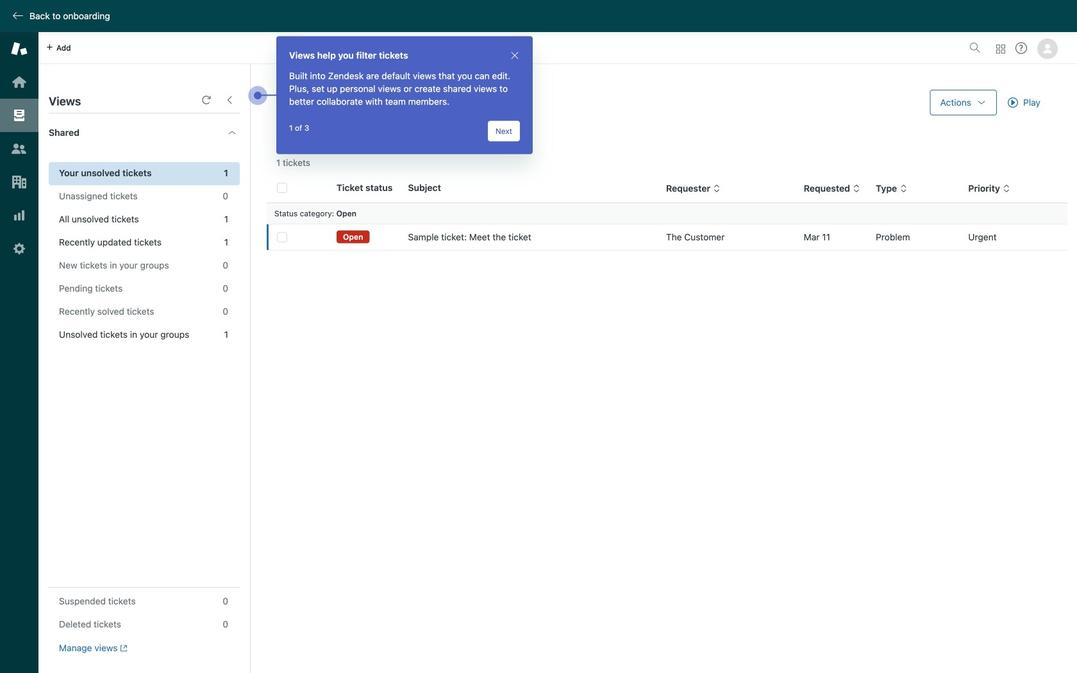 Task type: vqa. For each thing, say whether or not it's contained in the screenshot.
Close icon
yes



Task type: locate. For each thing, give the bounding box(es) containing it.
zendesk products image
[[997, 45, 1006, 54]]

main element
[[0, 32, 38, 674]]

views image
[[11, 107, 28, 124]]

opens in a new tab image
[[118, 645, 128, 652]]

organizations image
[[11, 174, 28, 191]]

refresh views pane image
[[201, 95, 212, 105]]

heading
[[38, 114, 250, 152]]

zendesk support image
[[11, 40, 28, 57]]

dialog
[[276, 36, 533, 154]]

row
[[267, 224, 1068, 250]]

reporting image
[[11, 207, 28, 224]]

get started image
[[11, 74, 28, 90]]

customers image
[[11, 140, 28, 157]]



Task type: describe. For each thing, give the bounding box(es) containing it.
hide panel views image
[[225, 95, 235, 105]]

close image
[[510, 50, 520, 61]]

get help image
[[1016, 42, 1028, 54]]

admin image
[[11, 241, 28, 257]]



